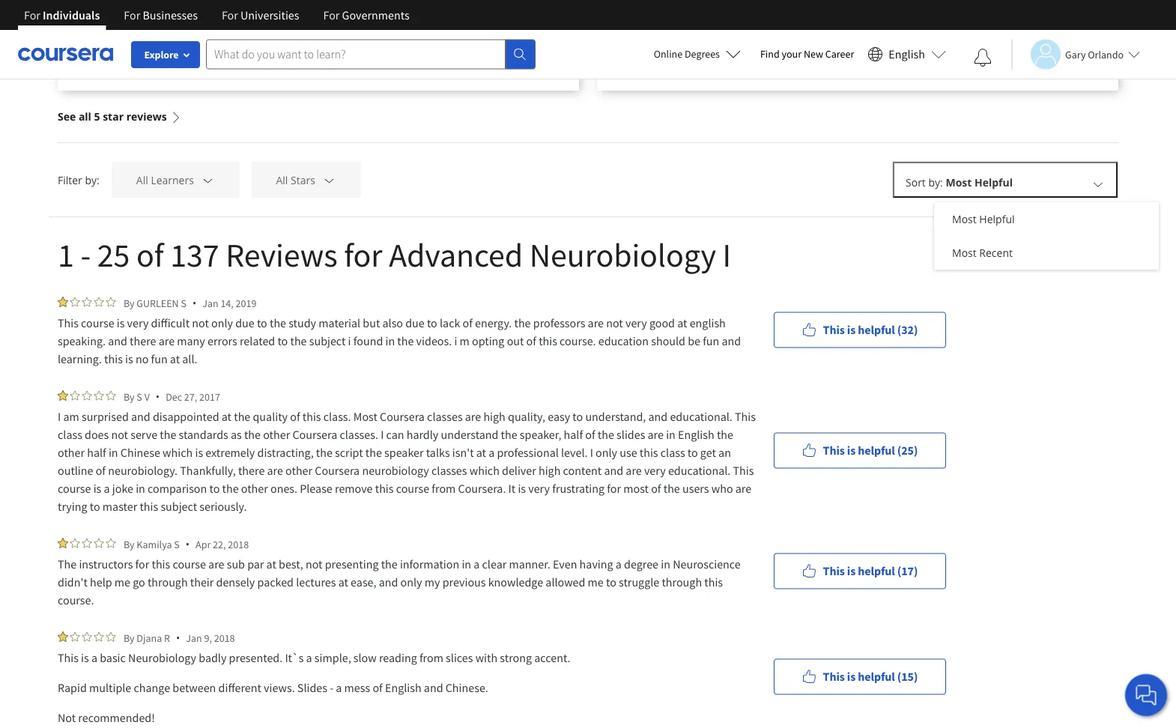 Task type: describe. For each thing, give the bounding box(es) containing it.
by: for filter
[[85, 173, 100, 187]]

this down kamilya
[[152, 557, 170, 572]]

and down use
[[604, 463, 624, 478]]

1 horizontal spatial chevron down image
[[1092, 177, 1105, 191]]

your
[[782, 47, 802, 61]]

0 vertical spatial which
[[163, 445, 193, 460]]

course down outline
[[58, 481, 91, 496]]

of right lack
[[463, 315, 473, 330]]

is inside all information on this course is very useful for me. now i can without any problem understand the hard themes in neurobiology. thank you.
[[225, 0, 233, 5]]

of right mess
[[373, 680, 383, 695]]

at right the good
[[678, 315, 687, 330]]

for inside the instructors for this course are sub par at best, not presenting the information in a clear manner. even having a degree in neuroscience didn't help me go through their densely packed lectures at ease, and only my previous knowledge allowed me to struggle through this course.
[[135, 557, 149, 572]]

presenting
[[325, 557, 379, 572]]

the left the users
[[664, 481, 680, 496]]

businesses
[[143, 7, 198, 22]]

career
[[826, 47, 854, 61]]

1 me from the left
[[115, 575, 130, 590]]

djana
[[137, 631, 162, 645]]

users
[[683, 481, 709, 496]]

trying
[[58, 499, 87, 514]]

at up as
[[222, 409, 232, 424]]

of up level.
[[585, 427, 595, 442]]

9,
[[204, 631, 212, 645]]

course inside this course is very difficult not only due to the study material but also due to lack of energy. the professors are not very good at english speaking. and there are many errors related to the subject i found in the videos. i m opting out of this course. education should be fun and learning. this is no fun at all.
[[81, 315, 114, 330]]

basic
[[100, 650, 126, 665]]

for for individuals
[[24, 7, 40, 22]]

understand inside i am surprised and disappointed at the quality of this class. most coursera classes are high quality, easy to understand, and educational. this class does not serve the standards as the other coursera classes. i can hardly understand the speaker, half of the slides are in english the other half in chinese which is extremely distracting, the script the speaker talks isn't at a professional level. i only use this class to get an outline of neurobiology. thankfully, there are other coursera neurobiology classes which deliver high content and are very educational. this course is a joke in comparison to the other ones. please remove this course from coursera. it is very frustrating for most of the users who are trying to master this subject seriously.
[[441, 427, 499, 442]]

information inside the instructors for this course are sub par at best, not presenting the information in a clear manner. even having a degree in neuroscience didn't help me go through their densely packed lectures at ease, and only my previous knowledge allowed me to struggle through this course.
[[400, 557, 459, 572]]

to down "thankfully,"
[[209, 481, 220, 496]]

1 vertical spatial educational.
[[668, 463, 731, 478]]

to right easy
[[573, 409, 583, 424]]

gary orlando
[[1065, 48, 1124, 61]]

at right par
[[266, 557, 276, 572]]

find your new career
[[760, 47, 854, 61]]

speaking.
[[58, 333, 106, 348]]

rapid multiple change between different views. slides - a mess of english and chinese.
[[58, 680, 488, 695]]

now
[[330, 0, 352, 5]]

packed
[[257, 575, 294, 590]]

rapid
[[58, 680, 87, 695]]

27,
[[184, 390, 197, 403]]

other down distracting,
[[286, 463, 313, 478]]

only inside this course is very difficult not only due to the study material but also due to lack of energy. the professors are not very good at english speaking. and there are many errors related to the subject i found in the videos. i m opting out of this course. education should be fun and learning. this is no fun at all.
[[211, 315, 233, 330]]

very up most
[[644, 463, 666, 478]]

this for this is helpful (25)
[[823, 443, 845, 458]]

not inside the instructors for this course are sub par at best, not presenting the information in a clear manner. even having a degree in neuroscience didn't help me go through their densely packed lectures at ease, and only my previous knowledge allowed me to struggle through this course.
[[306, 557, 323, 572]]

course down neurobiology
[[396, 481, 429, 496]]

understand inside all information on this course is very useful for me. now i can without any problem understand the hard themes in neurobiology. thank you.
[[488, 0, 546, 5]]

this for this is helpful (17)
[[823, 564, 845, 579]]

english button
[[862, 30, 952, 79]]

at down 'presenting'
[[338, 575, 348, 590]]

without
[[381, 0, 420, 5]]

i up english
[[723, 234, 731, 275]]

level.
[[561, 445, 588, 460]]

2 due from the left
[[406, 315, 425, 330]]

helpful? for 2nd the "helpful?" button from right
[[121, 47, 164, 62]]

for up but
[[344, 234, 383, 275]]

individuals
[[43, 7, 100, 22]]

are up 'isn't'
[[465, 409, 481, 424]]

1 vertical spatial classes
[[432, 463, 467, 478]]

1 horizontal spatial neurobiology
[[530, 234, 716, 275]]

sub
[[227, 557, 245, 572]]

is left joke
[[93, 481, 101, 496]]

find your new career link
[[753, 45, 862, 64]]

an
[[719, 445, 731, 460]]

i right classes.
[[381, 427, 384, 442]]

the up seriously.
[[222, 481, 239, 496]]

this is helpful (25) button
[[774, 433, 946, 469]]

a left mess
[[336, 680, 342, 695]]

0 vertical spatial coursera
[[380, 409, 425, 424]]

show notifications image
[[974, 49, 992, 67]]

for individuals
[[24, 7, 100, 22]]

0 vertical spatial educational.
[[670, 409, 733, 424]]

a right 'isn't'
[[489, 445, 495, 460]]

explore button
[[131, 41, 200, 68]]

i left "am"
[[58, 409, 61, 424]]

understand,
[[585, 409, 646, 424]]

advanced
[[389, 234, 523, 275]]

a right having
[[616, 557, 622, 572]]

• right r
[[176, 631, 180, 645]]

of right 'out'
[[526, 333, 536, 348]]

in right slides
[[666, 427, 676, 442]]

are up ones.
[[267, 463, 283, 478]]

most right the sort
[[946, 175, 972, 190]]

quality,
[[508, 409, 545, 424]]

subject inside this course is very difficult not only due to the study material but also due to lack of energy. the professors are not very good at english speaking. and there are many errors related to the subject i found in the videos. i m opting out of this course. education should be fun and learning. this is no fun at all.
[[309, 333, 346, 348]]

this inside all information on this course is very useful for me. now i can without any problem understand the hard themes in neurobiology. thank you.
[[168, 0, 187, 5]]

is left (25)
[[847, 443, 856, 458]]

related
[[240, 333, 275, 348]]

(32)
[[898, 323, 918, 338]]

2018 for this is helpful (15)
[[214, 631, 235, 645]]

and left the chinese.
[[424, 680, 443, 695]]

and down english
[[722, 333, 741, 348]]

s inside by s v • dec 27, 2017
[[137, 390, 142, 403]]

by for surprised
[[124, 390, 135, 403]]

to inside the instructors for this course are sub par at best, not presenting the information in a clear manner. even having a degree in neuroscience didn't help me go through their densely packed lectures at ease, and only my previous knowledge allowed me to struggle through this course.
[[606, 575, 617, 590]]

all
[[79, 109, 91, 124]]

the right as
[[244, 427, 261, 442]]

universities
[[241, 7, 299, 22]]

subject inside i am surprised and disappointed at the quality of this class. most coursera classes are high quality, easy to understand, and educational. this class does not serve the standards as the other coursera classes. i can hardly understand the speaker, half of the slides are in english the other half in chinese which is extremely distracting, the script the speaker talks isn't at a professional level. i only use this class to get an outline of neurobiology. thankfully, there are other coursera neurobiology classes which deliver high content and are very educational. this course is a joke in comparison to the other ones. please remove this course from coursera. it is very frustrating for most of the users who are trying to master this subject seriously.
[[161, 499, 197, 514]]

of right 25
[[136, 234, 164, 275]]

other up outline
[[58, 445, 85, 460]]

most inside i am surprised and disappointed at the quality of this class. most coursera classes are high quality, easy to understand, and educational. this class does not serve the standards as the other coursera classes. i can hardly understand the speaker, half of the slides are in english the other half in chinese which is extremely distracting, the script the speaker talks isn't at a professional level. i only use this class to get an outline of neurobiology. thankfully, there are other coursera neurobiology classes which deliver high content and are very educational. this course is a joke in comparison to the other ones. please remove this course from coursera. it is very frustrating for most of the users who are trying to master this subject seriously.
[[353, 409, 378, 424]]

it`s
[[285, 650, 304, 665]]

their
[[190, 575, 214, 590]]

s for difficult
[[181, 296, 187, 310]]

this is helpful (25)
[[823, 443, 918, 458]]

gary
[[1065, 48, 1086, 61]]

change
[[134, 680, 170, 695]]

all information on this course is very useful for me. now i can without any problem understand the hard themes in neurobiology. thank you.
[[76, 0, 546, 23]]

ones.
[[270, 481, 297, 496]]

the
[[58, 557, 77, 572]]

1 due from the left
[[235, 315, 255, 330]]

the down also
[[397, 333, 414, 348]]

all
[[76, 0, 88, 5]]

this left no
[[104, 351, 123, 366]]

coursera.
[[458, 481, 506, 496]]

by: for sort
[[929, 175, 943, 190]]

at right 'isn't'
[[476, 445, 486, 460]]

most helpful menu item
[[934, 202, 1159, 236]]

1 vertical spatial coursera
[[293, 427, 337, 442]]

a left basic
[[91, 650, 97, 665]]

are right slides
[[648, 427, 664, 442]]

is left (15)
[[847, 669, 856, 684]]

helpful for (25)
[[858, 443, 895, 458]]

this for this is helpful (15)
[[823, 669, 845, 684]]

thank
[[244, 8, 275, 23]]

not up the many
[[192, 315, 209, 330]]

gurleen
[[137, 296, 179, 310]]

at left all.
[[170, 351, 180, 366]]

is left basic
[[81, 650, 89, 665]]

it
[[508, 481, 516, 496]]

0 horizontal spatial class
[[58, 427, 82, 442]]

this right use
[[640, 445, 658, 460]]

coursera image
[[18, 42, 113, 66]]

even
[[553, 557, 577, 572]]

in right degree
[[661, 557, 671, 572]]

filled star image for the
[[58, 538, 68, 548]]

1 horizontal spatial half
[[564, 427, 583, 442]]

by s v • dec 27, 2017
[[124, 390, 220, 404]]

to left lack
[[427, 315, 437, 330]]

in right joke
[[136, 481, 145, 496]]

0 vertical spatial helpful
[[975, 175, 1013, 190]]

0 horizontal spatial fun
[[151, 351, 168, 366]]

helpful for (17)
[[858, 564, 895, 579]]

am
[[63, 409, 79, 424]]

the down quality, at the bottom left of the page
[[501, 427, 518, 442]]

• for disappointed
[[156, 390, 160, 404]]

kamilya
[[137, 538, 172, 551]]

hard
[[95, 8, 118, 23]]

chinese.
[[446, 680, 488, 695]]

is left difficult
[[117, 315, 125, 330]]

i right level.
[[590, 445, 593, 460]]

a left joke
[[104, 481, 110, 496]]

is left no
[[125, 351, 133, 366]]

very up education
[[626, 315, 647, 330]]

is right it
[[518, 481, 526, 496]]

What do you want to learn? text field
[[206, 39, 506, 69]]

english inside i am surprised and disappointed at the quality of this class. most coursera classes are high quality, easy to understand, and educational. this class does not serve the standards as the other coursera classes. i can hardly understand the speaker, half of the slides are in english the other half in chinese which is extremely distracting, the script the speaker talks isn't at a professional level. i only use this class to get an outline of neurobiology. thankfully, there are other coursera neurobiology classes which deliver high content and are very educational. this course is a joke in comparison to the other ones. please remove this course from coursera. it is very frustrating for most of the users who are trying to master this subject seriously.
[[678, 427, 715, 442]]

in up previous
[[462, 557, 471, 572]]

seriously.
[[200, 499, 247, 514]]

0 horizontal spatial chevron down image
[[201, 173, 215, 187]]

accent.
[[534, 650, 571, 665]]

reviews
[[126, 109, 167, 124]]

in inside this course is very difficult not only due to the study material but also due to lack of energy. the professors are not very good at english speaking. and there are many errors related to the subject i found in the videos. i m opting out of this course. education should be fun and learning. this is no fun at all.
[[385, 333, 395, 348]]

isn't
[[452, 445, 474, 460]]

to right trying at left
[[90, 499, 100, 514]]

presented.
[[229, 650, 283, 665]]

only inside i am surprised and disappointed at the quality of this class. most coursera classes are high quality, easy to understand, and educational. this class does not serve the standards as the other coursera classes. i can hardly understand the speaker, half of the slides are in english the other half in chinese which is extremely distracting, the script the speaker talks isn't at a professional level. i only use this class to get an outline of neurobiology. thankfully, there are other coursera neurobiology classes which deliver high content and are very educational. this course is a joke in comparison to the other ones. please remove this course from coursera. it is very frustrating for most of the users who are trying to master this subject seriously.
[[596, 445, 617, 460]]

i inside all information on this course is very useful for me. now i can without any problem understand the hard themes in neurobiology. thank you.
[[355, 0, 358, 5]]

for inside all information on this course is very useful for me. now i can without any problem understand the hard themes in neurobiology. thank you.
[[292, 0, 306, 5]]

but
[[363, 315, 380, 330]]

and right speaking. in the left of the page
[[108, 333, 127, 348]]

the left the study
[[270, 315, 286, 330]]

orlando
[[1088, 48, 1124, 61]]

slides
[[297, 680, 327, 695]]

chevron down image
[[323, 173, 336, 187]]

2 me from the left
[[588, 575, 604, 590]]

by djana r • jan 9, 2018
[[124, 631, 235, 645]]

previous
[[443, 575, 486, 590]]

1 i from the left
[[348, 333, 351, 348]]

in inside all information on this course is very useful for me. now i can without any problem understand the hard themes in neurobiology. thank you.
[[160, 8, 170, 23]]

there inside this course is very difficult not only due to the study material but also due to lack of energy. the professors are not very good at english speaking. and there are many errors related to the subject i found in the videos. i m opting out of this course. education should be fun and learning. this is no fun at all.
[[130, 333, 156, 348]]

this is helpful (15) button
[[774, 659, 946, 695]]

0 vertical spatial high
[[484, 409, 506, 424]]

reviews
[[226, 234, 338, 275]]

to left get
[[688, 445, 698, 460]]

is left (17)
[[847, 564, 856, 579]]

not inside i am surprised and disappointed at the quality of this class. most coursera classes are high quality, easy to understand, and educational. this class does not serve the standards as the other coursera classes. i can hardly understand the speaker, half of the slides are in english the other half in chinese which is extremely distracting, the script the speaker talks isn't at a professional level. i only use this class to get an outline of neurobiology. thankfully, there are other coursera neurobiology classes which deliver high content and are very educational. this course is a joke in comparison to the other ones. please remove this course from coursera. it is very frustrating for most of the users who are trying to master this subject seriously.
[[111, 427, 128, 442]]

slices
[[446, 650, 473, 665]]

to up related
[[257, 315, 267, 330]]

talks
[[426, 445, 450, 460]]

(25)
[[898, 443, 918, 458]]

0 vertical spatial classes
[[427, 409, 463, 424]]

is down standards
[[195, 445, 203, 460]]

the up as
[[234, 409, 250, 424]]

1 vertical spatial -
[[330, 680, 334, 695]]

other down quality
[[263, 427, 290, 442]]

course inside the instructors for this course are sub par at best, not presenting the information in a clear manner. even having a degree in neuroscience didn't help me go through their densely packed lectures at ease, and only my previous knowledge allowed me to struggle through this course.
[[173, 557, 206, 572]]

this down professors at the top left of page
[[539, 333, 557, 348]]

this down neurobiology
[[375, 481, 394, 496]]

master
[[103, 499, 137, 514]]

by inside by djana r • jan 9, 2018
[[124, 631, 135, 645]]

governments
[[342, 7, 410, 22]]

• for difficult
[[192, 296, 196, 310]]

neurobiology
[[362, 463, 429, 478]]

disappointed
[[153, 409, 219, 424]]

english
[[690, 315, 726, 330]]

degree
[[624, 557, 659, 572]]

jan for this is helpful (15)
[[186, 631, 202, 645]]

this course is very difficult not only due to the study material but also due to lack of energy. the professors are not very good at english speaking. and there are many errors related to the subject i found in the videos. i m opting out of this course. education should be fun and learning. this is no fun at all.
[[58, 315, 744, 366]]

script
[[335, 445, 363, 460]]

speaker
[[384, 445, 424, 460]]

the down the study
[[290, 333, 307, 348]]

this is helpful (17)
[[823, 564, 918, 579]]

menu containing most helpful
[[934, 202, 1159, 270]]

should
[[651, 333, 686, 348]]

very down gurleen
[[127, 315, 149, 330]]

the inside all information on this course is very useful for me. now i can without any problem understand the hard themes in neurobiology. thank you.
[[76, 8, 92, 23]]

course. inside the instructors for this course are sub par at best, not presenting the information in a clear manner. even having a degree in neuroscience didn't help me go through their densely packed lectures at ease, and only my previous knowledge allowed me to struggle through this course.
[[58, 593, 94, 608]]

the up 'out'
[[514, 315, 531, 330]]

by gurleen s • jan 14, 2019
[[124, 296, 257, 310]]

no
[[136, 351, 149, 366]]

this down neuroscience
[[705, 575, 723, 590]]

filled star image for this
[[58, 297, 68, 307]]

opting
[[472, 333, 505, 348]]



Task type: locate. For each thing, give the bounding box(es) containing it.
neurobiology. inside all information on this course is very useful for me. now i can without any problem understand the hard themes in neurobiology. thank you.
[[172, 8, 242, 23]]

me down having
[[588, 575, 604, 590]]

14,
[[221, 296, 234, 310]]

jan for this is helpful (32)
[[202, 296, 219, 310]]

1 vertical spatial high
[[539, 463, 561, 478]]

this right master
[[140, 499, 158, 514]]

2 helpful? from the left
[[660, 47, 704, 62]]

s left v
[[137, 390, 142, 403]]

this for this is helpful (32)
[[823, 323, 845, 338]]

there up no
[[130, 333, 156, 348]]

filled star image
[[58, 297, 68, 307], [58, 538, 68, 548], [58, 632, 68, 642]]

does
[[85, 427, 109, 442]]

with
[[476, 650, 498, 665]]

is left (32) at the top of page
[[847, 323, 856, 338]]

1 vertical spatial neurobiology.
[[108, 463, 178, 478]]

0 vertical spatial 2018
[[228, 538, 249, 551]]

are left sub
[[208, 557, 224, 572]]

chat with us image
[[1134, 683, 1158, 707]]

half down 'does'
[[87, 445, 106, 460]]

1 horizontal spatial subject
[[309, 333, 346, 348]]

1 for from the left
[[24, 7, 40, 22]]

1 vertical spatial only
[[596, 445, 617, 460]]

1 by from the top
[[124, 296, 135, 310]]

the down classes.
[[366, 445, 382, 460]]

fun right be at top
[[703, 333, 720, 348]]

the
[[76, 8, 92, 23], [270, 315, 286, 330], [514, 315, 531, 330], [290, 333, 307, 348], [397, 333, 414, 348], [234, 409, 250, 424], [160, 427, 176, 442], [244, 427, 261, 442], [501, 427, 518, 442], [598, 427, 614, 442], [717, 427, 734, 442], [316, 445, 333, 460], [366, 445, 382, 460], [222, 481, 239, 496], [664, 481, 680, 496], [381, 557, 398, 572]]

coursera down class.
[[293, 427, 337, 442]]

1 horizontal spatial helpful?
[[660, 47, 704, 62]]

1 helpful? button from the left
[[76, 37, 188, 73]]

for inside i am surprised and disappointed at the quality of this class. most coursera classes are high quality, easy to understand, and educational. this class does not serve the standards as the other coursera classes. i can hardly understand the speaker, half of the slides are in english the other half in chinese which is extremely distracting, the script the speaker talks isn't at a professional level. i only use this class to get an outline of neurobiology. thankfully, there are other coursera neurobiology classes which deliver high content and are very educational. this course is a joke in comparison to the other ones. please remove this course from coursera. it is very frustrating for most of the users who are trying to master this subject seriously.
[[607, 481, 621, 496]]

helpful inside most helpful menu item
[[980, 212, 1015, 226]]

helpful up most helpful
[[975, 175, 1013, 190]]

distracting,
[[257, 445, 314, 460]]

1 vertical spatial class
[[661, 445, 685, 460]]

1 horizontal spatial can
[[386, 427, 404, 442]]

2018 inside by kamilya s • apr 22, 2018
[[228, 538, 249, 551]]

the left script on the bottom of page
[[316, 445, 333, 460]]

hardly
[[407, 427, 439, 442]]

be
[[688, 333, 701, 348]]

0 vertical spatial neurobiology.
[[172, 8, 242, 23]]

1 vertical spatial s
[[137, 390, 142, 403]]

1 horizontal spatial through
[[662, 575, 702, 590]]

educational. up the users
[[668, 463, 731, 478]]

s inside by gurleen s • jan 14, 2019
[[181, 296, 187, 310]]

the down all at left top
[[76, 8, 92, 23]]

1 helpful from the top
[[858, 323, 895, 338]]

very down deliver
[[528, 481, 550, 496]]

1 horizontal spatial helpful? button
[[615, 37, 728, 73]]

english inside "button"
[[889, 47, 925, 62]]

0 vertical spatial neurobiology
[[530, 234, 716, 275]]

not right 'does'
[[111, 427, 128, 442]]

2018
[[228, 538, 249, 551], [214, 631, 235, 645]]

in down 'does'
[[109, 445, 118, 460]]

0 horizontal spatial there
[[130, 333, 156, 348]]

0 vertical spatial half
[[564, 427, 583, 442]]

for for governments
[[323, 7, 340, 22]]

and up serve
[[131, 409, 150, 424]]

2 i from the left
[[454, 333, 457, 348]]

0 horizontal spatial due
[[235, 315, 255, 330]]

3 by from the top
[[124, 538, 135, 551]]

by for is
[[124, 296, 135, 310]]

1
[[58, 234, 74, 275]]

errors
[[208, 333, 237, 348]]

see all 5 star reviews button
[[58, 91, 182, 142]]

serve
[[131, 427, 157, 442]]

star image
[[70, 297, 80, 307], [82, 390, 92, 401], [106, 390, 116, 401], [70, 632, 80, 642], [82, 632, 92, 642], [94, 632, 104, 642]]

course. inside this course is very difficult not only due to the study material but also due to lack of energy. the professors are not very good at english speaking. and there are many errors related to the subject i found in the videos. i m opting out of this course. education should be fun and learning. this is no fun at all.
[[560, 333, 596, 348]]

understand right problem
[[488, 0, 546, 5]]

1 horizontal spatial english
[[678, 427, 715, 442]]

for right hard
[[124, 7, 140, 22]]

0 horizontal spatial english
[[385, 680, 422, 695]]

0 horizontal spatial i
[[348, 333, 351, 348]]

understand up 'isn't'
[[441, 427, 499, 442]]

filled star image up rapid
[[58, 632, 68, 642]]

study
[[289, 315, 316, 330]]

1 horizontal spatial information
[[400, 557, 459, 572]]

0 vertical spatial can
[[360, 0, 378, 5]]

me left go
[[115, 575, 130, 590]]

course up speaking. in the left of the page
[[81, 315, 114, 330]]

137
[[170, 234, 219, 275]]

information up hard
[[91, 0, 150, 5]]

in
[[160, 8, 170, 23], [385, 333, 395, 348], [666, 427, 676, 442], [109, 445, 118, 460], [136, 481, 145, 496], [462, 557, 471, 572], [661, 557, 671, 572]]

helpful?
[[121, 47, 164, 62], [660, 47, 704, 62]]

understand
[[488, 0, 546, 5], [441, 427, 499, 442]]

1 horizontal spatial which
[[470, 463, 500, 478]]

mess
[[344, 680, 370, 695]]

the right serve
[[160, 427, 176, 442]]

course. down didn't
[[58, 593, 94, 608]]

are inside the instructors for this course are sub par at best, not presenting the information in a clear manner. even having a degree in neuroscience didn't help me go through their densely packed lectures at ease, and only my previous knowledge allowed me to struggle through this course.
[[208, 557, 224, 572]]

of
[[136, 234, 164, 275], [463, 315, 473, 330], [526, 333, 536, 348], [290, 409, 300, 424], [585, 427, 595, 442], [96, 463, 106, 478], [651, 481, 661, 496], [373, 680, 383, 695]]

1 filled star image from the top
[[58, 297, 68, 307]]

1 vertical spatial course.
[[58, 593, 94, 608]]

0 vertical spatial from
[[432, 481, 456, 496]]

as
[[231, 427, 242, 442]]

not
[[192, 315, 209, 330], [606, 315, 623, 330], [111, 427, 128, 442], [306, 557, 323, 572]]

0 horizontal spatial through
[[148, 575, 188, 590]]

1 horizontal spatial class
[[661, 445, 685, 460]]

reading
[[379, 650, 417, 665]]

helpful up 'recent'
[[980, 212, 1015, 226]]

good
[[650, 315, 675, 330]]

2 vertical spatial filled star image
[[58, 632, 68, 642]]

1 horizontal spatial fun
[[703, 333, 720, 348]]

helpful
[[975, 175, 1013, 190], [980, 212, 1015, 226]]

by left kamilya
[[124, 538, 135, 551]]

0 horizontal spatial me
[[115, 575, 130, 590]]

are
[[588, 315, 604, 330], [159, 333, 175, 348], [465, 409, 481, 424], [648, 427, 664, 442], [267, 463, 283, 478], [626, 463, 642, 478], [736, 481, 752, 496], [208, 557, 224, 572]]

to right related
[[278, 333, 288, 348]]

helpful left (25)
[[858, 443, 895, 458]]

2 through from the left
[[662, 575, 702, 590]]

are down difficult
[[159, 333, 175, 348]]

jan left '14,'
[[202, 296, 219, 310]]

struggle
[[619, 575, 660, 590]]

2 vertical spatial english
[[385, 680, 422, 695]]

2 horizontal spatial only
[[596, 445, 617, 460]]

for up go
[[135, 557, 149, 572]]

1 vertical spatial jan
[[186, 631, 202, 645]]

this for this is a basic neurobiology badly presented. it`s a simple, slow reading from slices with strong accent.
[[58, 650, 79, 665]]

1 vertical spatial which
[[470, 463, 500, 478]]

0 vertical spatial jan
[[202, 296, 219, 310]]

most up classes.
[[353, 409, 378, 424]]

2018 for this is helpful (17)
[[228, 538, 249, 551]]

can inside i am surprised and disappointed at the quality of this class. most coursera classes are high quality, easy to understand, and educational. this class does not serve the standards as the other coursera classes. i can hardly understand the speaker, half of the slides are in english the other half in chinese which is extremely distracting, the script the speaker talks isn't at a professional level. i only use this class to get an outline of neurobiology. thankfully, there are other coursera neurobiology classes which deliver high content and are very educational. this course is a joke in comparison to the other ones. please remove this course from coursera. it is very frustrating for most of the users who are trying to master this subject seriously.
[[386, 427, 404, 442]]

jan inside by djana r • jan 9, 2018
[[186, 631, 202, 645]]

difficult
[[151, 315, 190, 330]]

0 horizontal spatial jan
[[186, 631, 202, 645]]

1 vertical spatial helpful
[[980, 212, 1015, 226]]

helpful
[[858, 323, 895, 338], [858, 443, 895, 458], [858, 564, 895, 579], [858, 669, 895, 684]]

information up my
[[400, 557, 459, 572]]

recent
[[980, 246, 1013, 260]]

0 horizontal spatial neurobiology
[[128, 650, 196, 665]]

0 horizontal spatial can
[[360, 0, 378, 5]]

1 vertical spatial fun
[[151, 351, 168, 366]]

sort by: most helpful
[[906, 175, 1013, 190]]

menu
[[934, 202, 1159, 270]]

neurobiology.
[[172, 8, 242, 23], [108, 463, 178, 478]]

standards
[[179, 427, 228, 442]]

0 vertical spatial english
[[889, 47, 925, 62]]

by
[[124, 296, 135, 310], [124, 390, 135, 403], [124, 538, 135, 551], [124, 631, 135, 645]]

2 vertical spatial only
[[401, 575, 422, 590]]

slow
[[354, 650, 377, 665]]

gary orlando button
[[1012, 39, 1140, 69]]

1 vertical spatial 2018
[[214, 631, 235, 645]]

get
[[700, 445, 716, 460]]

sort
[[906, 175, 926, 190]]

half
[[564, 427, 583, 442], [87, 445, 106, 460]]

0 horizontal spatial half
[[87, 445, 106, 460]]

0 vertical spatial understand
[[488, 0, 546, 5]]

3 filled star image from the top
[[58, 632, 68, 642]]

coursera
[[380, 409, 425, 424], [293, 427, 337, 442], [315, 463, 360, 478]]

2 filled star image from the top
[[58, 538, 68, 548]]

class.
[[323, 409, 351, 424]]

course. down professors at the top left of page
[[560, 333, 596, 348]]

helpful left (15)
[[858, 669, 895, 684]]

english
[[889, 47, 925, 62], [678, 427, 715, 442], [385, 680, 422, 695]]

None search field
[[206, 39, 536, 69]]

(15)
[[898, 669, 918, 684]]

1 vertical spatial understand
[[441, 427, 499, 442]]

1 vertical spatial there
[[238, 463, 265, 478]]

4 helpful from the top
[[858, 669, 895, 684]]

the down understand,
[[598, 427, 614, 442]]

by inside by gurleen s • jan 14, 2019
[[124, 296, 135, 310]]

0 horizontal spatial s
[[137, 390, 142, 403]]

jan inside by gurleen s • jan 14, 2019
[[202, 296, 219, 310]]

found
[[353, 333, 383, 348]]

2 for from the left
[[124, 7, 140, 22]]

online degrees button
[[642, 37, 753, 70]]

classes up hardly
[[427, 409, 463, 424]]

2 horizontal spatial english
[[889, 47, 925, 62]]

high left quality, at the bottom left of the page
[[484, 409, 506, 424]]

ease,
[[351, 575, 377, 590]]

which
[[163, 445, 193, 460], [470, 463, 500, 478]]

2 helpful from the top
[[858, 443, 895, 458]]

• right v
[[156, 390, 160, 404]]

neurobiology. inside i am surprised and disappointed at the quality of this class. most coursera classes are high quality, easy to understand, and educational. this class does not serve the standards as the other coursera classes. i can hardly understand the speaker, half of the slides are in english the other half in chinese which is extremely distracting, the script the speaker talks isn't at a professional level. i only use this class to get an outline of neurobiology. thankfully, there are other coursera neurobiology classes which deliver high content and are very educational. this course is a joke in comparison to the other ones. please remove this course from coursera. it is very frustrating for most of the users who are trying to master this subject seriously.
[[108, 463, 178, 478]]

you.
[[278, 8, 299, 23]]

0 vertical spatial s
[[181, 296, 187, 310]]

due right also
[[406, 315, 425, 330]]

knowledge
[[488, 575, 543, 590]]

of right outline
[[96, 463, 106, 478]]

material
[[319, 315, 361, 330]]

2018 inside by djana r • jan 9, 2018
[[214, 631, 235, 645]]

1 horizontal spatial me
[[588, 575, 604, 590]]

1 vertical spatial from
[[420, 650, 444, 665]]

of right most
[[651, 481, 661, 496]]

1 horizontal spatial s
[[174, 538, 180, 551]]

from inside i am surprised and disappointed at the quality of this class. most coursera classes are high quality, easy to understand, and educational. this class does not serve the standards as the other coursera classes. i can hardly understand the speaker, half of the slides are in english the other half in chinese which is extremely distracting, the script the speaker talks isn't at a professional level. i only use this class to get an outline of neurobiology. thankfully, there are other coursera neurobiology classes which deliver high content and are very educational. this course is a joke in comparison to the other ones. please remove this course from coursera. it is very frustrating for most of the users who are trying to master this subject seriously.
[[432, 481, 456, 496]]

0 horizontal spatial information
[[91, 0, 150, 5]]

3 for from the left
[[222, 7, 238, 22]]

filter
[[58, 173, 82, 187]]

extremely
[[206, 445, 255, 460]]

1 through from the left
[[148, 575, 188, 590]]

m
[[460, 333, 470, 348]]

this left class.
[[303, 409, 321, 424]]

the inside the instructors for this course are sub par at best, not presenting the information in a clear manner. even having a degree in neuroscience didn't help me go through their densely packed lectures at ease, and only my previous knowledge allowed me to struggle through this course.
[[381, 557, 398, 572]]

2 horizontal spatial s
[[181, 296, 187, 310]]

the up an
[[717, 427, 734, 442]]

0 vertical spatial only
[[211, 315, 233, 330]]

1 horizontal spatial high
[[539, 463, 561, 478]]

1 horizontal spatial i
[[454, 333, 457, 348]]

0 vertical spatial subject
[[309, 333, 346, 348]]

educational. up get
[[670, 409, 733, 424]]

chevron down image
[[201, 173, 215, 187], [1092, 177, 1105, 191]]

class
[[58, 427, 82, 442], [661, 445, 685, 460]]

who
[[712, 481, 733, 496]]

filter by:
[[58, 173, 100, 187]]

a left clear
[[474, 557, 480, 572]]

class left get
[[661, 445, 685, 460]]

3 helpful from the top
[[858, 564, 895, 579]]

2 helpful? button from the left
[[615, 37, 728, 73]]

0 vertical spatial class
[[58, 427, 82, 442]]

1 helpful? from the left
[[121, 47, 164, 62]]

•
[[192, 296, 196, 310], [156, 390, 160, 404], [186, 537, 190, 551], [176, 631, 180, 645]]

from down "talks"
[[432, 481, 456, 496]]

s inside by kamilya s • apr 22, 2018
[[174, 538, 180, 551]]

2 by from the top
[[124, 390, 135, 403]]

helpful? button
[[76, 37, 188, 73], [615, 37, 728, 73]]

this inside this course is very difficult not only due to the study material but also due to lack of energy. the professors are not very good at english speaking. and there are many errors related to the subject i found in the videos. i m opting out of this course. education should be fun and learning. this is no fun at all.
[[58, 315, 79, 330]]

1 horizontal spatial -
[[330, 680, 334, 695]]

subject down the comparison
[[161, 499, 197, 514]]

coursera up hardly
[[380, 409, 425, 424]]

very inside all information on this course is very useful for me. now i can without any problem understand the hard themes in neurobiology. thank you.
[[235, 0, 257, 5]]

helpful left (32) at the top of page
[[858, 323, 895, 338]]

didn't
[[58, 575, 88, 590]]

i right now
[[355, 0, 358, 5]]

1 horizontal spatial course.
[[560, 333, 596, 348]]

and inside the instructors for this course are sub par at best, not presenting the information in a clear manner. even having a degree in neuroscience didn't help me go through their densely packed lectures at ease, and only my previous knowledge allowed me to struggle through this course.
[[379, 575, 398, 590]]

helpful? for second the "helpful?" button from the left
[[660, 47, 704, 62]]

this is helpful (15)
[[823, 669, 918, 684]]

badly
[[199, 650, 227, 665]]

this for this course is very difficult not only due to the study material but also due to lack of energy. the professors are not very good at english speaking. and there are many errors related to the subject i found in the videos. i m opting out of this course. education should be fun and learning. this is no fun at all.
[[58, 315, 79, 330]]

and right understand,
[[648, 409, 668, 424]]

0 horizontal spatial helpful? button
[[76, 37, 188, 73]]

in down on
[[160, 8, 170, 23]]

professors
[[533, 315, 586, 330]]

by left djana
[[124, 631, 135, 645]]

1 vertical spatial neurobiology
[[128, 650, 196, 665]]

1 vertical spatial subject
[[161, 499, 197, 514]]

for for universities
[[222, 7, 238, 22]]

helpful for (15)
[[858, 669, 895, 684]]

remove
[[335, 481, 373, 496]]

1 vertical spatial english
[[678, 427, 715, 442]]

0 horizontal spatial only
[[211, 315, 233, 330]]

are up most
[[626, 463, 642, 478]]

s for course
[[174, 538, 180, 551]]

star image
[[82, 297, 92, 307], [94, 297, 104, 307], [106, 297, 116, 307], [70, 390, 80, 401], [94, 390, 104, 401], [70, 538, 80, 548], [82, 538, 92, 548], [94, 538, 104, 548], [106, 538, 116, 548], [106, 632, 116, 642]]

2 vertical spatial coursera
[[315, 463, 360, 478]]

english up get
[[678, 427, 715, 442]]

4 for from the left
[[323, 7, 340, 22]]

helpful left (17)
[[858, 564, 895, 579]]

1 horizontal spatial jan
[[202, 296, 219, 310]]

a right the it`s
[[306, 650, 312, 665]]

jan
[[202, 296, 219, 310], [186, 631, 202, 645]]

most recent menu item
[[934, 236, 1159, 270]]

information inside all information on this course is very useful for me. now i can without any problem understand the hard themes in neurobiology. thank you.
[[91, 0, 150, 5]]

there inside i am surprised and disappointed at the quality of this class. most coursera classes are high quality, easy to understand, and educational. this class does not serve the standards as the other coursera classes. i can hardly understand the speaker, half of the slides are in english the other half in chinese which is extremely distracting, the script the speaker talks isn't at a professional level. i only use this class to get an outline of neurobiology. thankfully, there are other coursera neurobiology classes which deliver high content and are very educational. this course is a joke in comparison to the other ones. please remove this course from coursera. it is very frustrating for most of the users who are trying to master this subject seriously.
[[238, 463, 265, 478]]

by for for
[[124, 538, 135, 551]]

0 horizontal spatial by:
[[85, 173, 100, 187]]

star
[[103, 109, 124, 124]]

1 horizontal spatial there
[[238, 463, 265, 478]]

1 vertical spatial filled star image
[[58, 538, 68, 548]]

most inside most recent 'menu item'
[[952, 246, 977, 260]]

for for businesses
[[124, 7, 140, 22]]

1 vertical spatial can
[[386, 427, 404, 442]]

0 horizontal spatial subject
[[161, 499, 197, 514]]

0 vertical spatial -
[[81, 234, 91, 275]]

filled star image
[[58, 390, 68, 401]]

frustrating
[[552, 481, 605, 496]]

i am surprised and disappointed at the quality of this class. most coursera classes are high quality, easy to understand, and educational. this class does not serve the standards as the other coursera classes. i can hardly understand the speaker, half of the slides are in english the other half in chinese which is extremely distracting, the script the speaker talks isn't at a professional level. i only use this class to get an outline of neurobiology. thankfully, there are other coursera neurobiology classes which deliver high content and are very educational. this course is a joke in comparison to the other ones. please remove this course from coursera. it is very frustrating for most of the users who are trying to master this subject seriously.
[[58, 409, 758, 514]]

other left ones.
[[241, 481, 268, 496]]

0 horizontal spatial course.
[[58, 593, 94, 608]]

coursera down script on the bottom of page
[[315, 463, 360, 478]]

by left gurleen
[[124, 296, 135, 310]]

are up education
[[588, 315, 604, 330]]

lectures
[[296, 575, 336, 590]]

22,
[[213, 538, 226, 551]]

and right ease,
[[379, 575, 398, 590]]

helpful for (32)
[[858, 323, 895, 338]]

other
[[263, 427, 290, 442], [58, 445, 85, 460], [286, 463, 313, 478], [241, 481, 268, 496]]

4 by from the top
[[124, 631, 135, 645]]

strong
[[500, 650, 532, 665]]

joke
[[112, 481, 133, 496]]

25
[[97, 234, 130, 275]]

0 vertical spatial filled star image
[[58, 297, 68, 307]]

banner navigation
[[12, 0, 422, 30]]

of right quality
[[290, 409, 300, 424]]

0 horizontal spatial high
[[484, 409, 506, 424]]

• left apr
[[186, 537, 190, 551]]

not up lectures on the bottom of page
[[306, 557, 323, 572]]

please
[[300, 481, 333, 496]]

not up education
[[606, 315, 623, 330]]

this up businesses
[[168, 0, 187, 5]]

very
[[235, 0, 257, 5], [127, 315, 149, 330], [626, 315, 647, 330], [644, 463, 666, 478], [528, 481, 550, 496]]

course inside all information on this course is very useful for me. now i can without any problem understand the hard themes in neurobiology. thank you.
[[189, 0, 222, 5]]

by inside by kamilya s • apr 22, 2018
[[124, 538, 135, 551]]

2 vertical spatial s
[[174, 538, 180, 551]]

0 horizontal spatial -
[[81, 234, 91, 275]]

course down by kamilya s • apr 22, 2018
[[173, 557, 206, 572]]

only inside the instructors for this course are sub par at best, not presenting the information in a clear manner. even having a degree in neuroscience didn't help me go through their densely packed lectures at ease, and only my previous knowledge allowed me to struggle through this course.
[[401, 575, 422, 590]]

simple,
[[315, 650, 351, 665]]

• for course
[[186, 537, 190, 551]]

fun right no
[[151, 351, 168, 366]]

0 horizontal spatial helpful?
[[121, 47, 164, 62]]

1 vertical spatial half
[[87, 445, 106, 460]]

0 vertical spatial information
[[91, 0, 150, 5]]

most inside most helpful menu item
[[952, 212, 977, 226]]

can inside all information on this course is very useful for me. now i can without any problem understand the hard themes in neurobiology. thank you.
[[360, 0, 378, 5]]

can up speaker
[[386, 427, 404, 442]]

1 horizontal spatial by:
[[929, 175, 943, 190]]

this
[[58, 315, 79, 330], [823, 323, 845, 338], [735, 409, 756, 424], [823, 443, 845, 458], [733, 463, 754, 478], [823, 564, 845, 579], [58, 650, 79, 665], [823, 669, 845, 684]]

0 vertical spatial course.
[[560, 333, 596, 348]]

1 vertical spatial information
[[400, 557, 459, 572]]

filled star image up the
[[58, 538, 68, 548]]

are right who
[[736, 481, 752, 496]]

by inside by s v • dec 27, 2017
[[124, 390, 135, 403]]



Task type: vqa. For each thing, say whether or not it's contained in the screenshot.
that.
no



